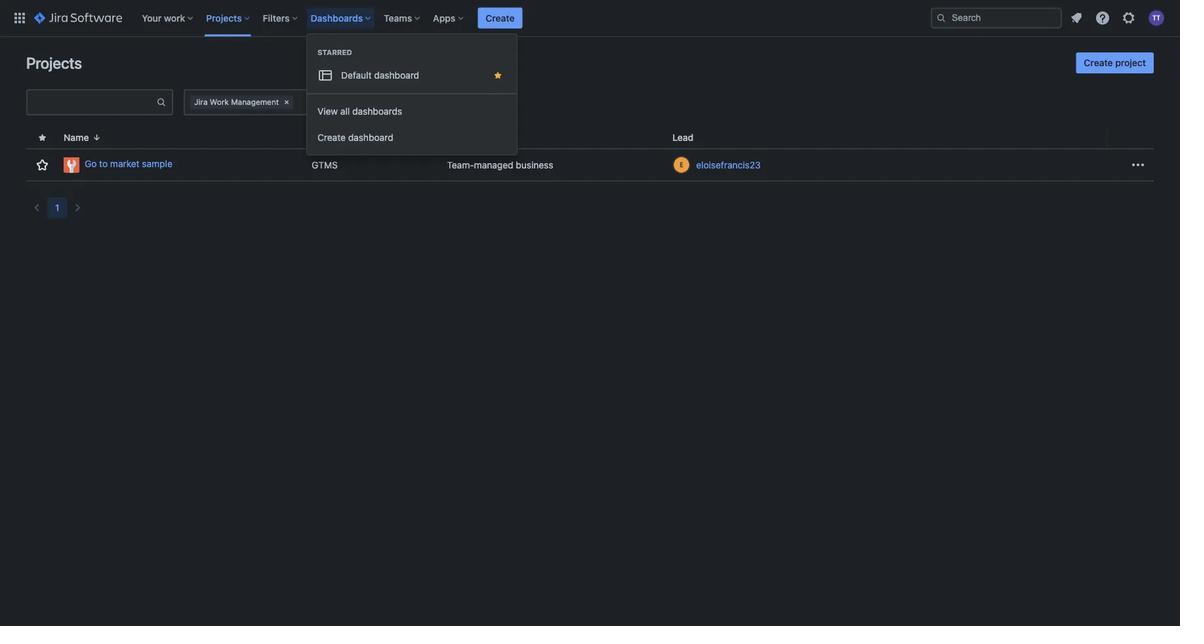 Task type: locate. For each thing, give the bounding box(es) containing it.
team-managed business
[[447, 159, 554, 170]]

previous image
[[29, 200, 45, 216]]

create
[[486, 12, 515, 23], [1084, 57, 1113, 68], [318, 132, 346, 143]]

jira work management
[[194, 97, 279, 107]]

your work
[[142, 12, 185, 23]]

create dashboard
[[318, 132, 394, 143]]

clear image
[[282, 97, 292, 108]]

name
[[64, 132, 89, 143]]

1 vertical spatial dashboard
[[348, 132, 394, 143]]

filters
[[263, 12, 290, 23]]

1 horizontal spatial create
[[486, 12, 515, 23]]

1 vertical spatial projects
[[26, 54, 82, 72]]

notifications image
[[1069, 10, 1085, 26]]

projects right work
[[206, 12, 242, 23]]

name button
[[58, 130, 107, 145]]

dashboard up 'view all dashboards' link
[[374, 70, 419, 81]]

filters button
[[259, 8, 303, 29]]

create inside create project button
[[1084, 57, 1113, 68]]

create for create dashboard
[[318, 132, 346, 143]]

work
[[164, 12, 185, 23]]

1 horizontal spatial projects
[[206, 12, 242, 23]]

management
[[231, 97, 279, 107]]

create for create
[[486, 12, 515, 23]]

all
[[341, 106, 350, 117]]

appswitcher icon image
[[12, 10, 28, 26]]

create left the "project"
[[1084, 57, 1113, 68]]

dashboards
[[352, 106, 402, 117]]

clear image
[[305, 97, 316, 108]]

2 vertical spatial create
[[318, 132, 346, 143]]

apps button
[[429, 8, 469, 29]]

eloisefrancis23
[[696, 159, 761, 170]]

create dashboard button
[[307, 125, 517, 151]]

managed
[[474, 159, 514, 170]]

create button
[[478, 8, 523, 29]]

lead button
[[668, 130, 710, 145]]

your profile and settings image
[[1149, 10, 1165, 26]]

business
[[516, 159, 554, 170]]

2 horizontal spatial create
[[1084, 57, 1113, 68]]

0 vertical spatial dashboard
[[374, 70, 419, 81]]

jira software image
[[34, 10, 122, 26], [34, 10, 122, 26]]

dashboard
[[374, 70, 419, 81], [348, 132, 394, 143]]

next image
[[70, 200, 86, 216]]

dashboard inside button
[[348, 132, 394, 143]]

0 horizontal spatial create
[[318, 132, 346, 143]]

0 horizontal spatial projects
[[26, 54, 82, 72]]

your
[[142, 12, 162, 23]]

dashboard for create dashboard
[[348, 132, 394, 143]]

create down view
[[318, 132, 346, 143]]

open image
[[318, 95, 334, 110]]

team-
[[447, 159, 474, 170]]

create right apps dropdown button at left top
[[486, 12, 515, 23]]

create inside create dashboard button
[[318, 132, 346, 143]]

banner
[[0, 0, 1181, 37]]

dashboard for default dashboard
[[374, 70, 419, 81]]

create inside create button
[[486, 12, 515, 23]]

key button
[[307, 130, 344, 145]]

dashboard down dashboards
[[348, 132, 394, 143]]

dashboards button
[[307, 8, 376, 29]]

projects
[[206, 12, 242, 23], [26, 54, 82, 72]]

None text field
[[28, 93, 156, 112]]

0 vertical spatial create
[[486, 12, 515, 23]]

key
[[312, 132, 328, 143]]

1 vertical spatial create
[[1084, 57, 1113, 68]]

view
[[318, 106, 338, 117]]

project
[[1116, 57, 1147, 68]]

work
[[210, 97, 229, 107]]

0 vertical spatial projects
[[206, 12, 242, 23]]

projects down appswitcher icon
[[26, 54, 82, 72]]



Task type: vqa. For each thing, say whether or not it's contained in the screenshot.
bottommost Projects
yes



Task type: describe. For each thing, give the bounding box(es) containing it.
view all dashboards link
[[307, 98, 517, 125]]

teams
[[384, 12, 412, 23]]

your work button
[[138, 8, 198, 29]]

primary element
[[8, 0, 931, 36]]

create for create project
[[1084, 57, 1113, 68]]

create project button
[[1077, 53, 1154, 74]]

starred
[[318, 48, 352, 57]]

sample
[[142, 159, 172, 169]]

default dashboard link
[[307, 62, 517, 89]]

eloisefrancis23 link
[[696, 158, 761, 172]]

go to market sample link
[[64, 157, 301, 173]]

star go to market sample image
[[34, 157, 50, 173]]

create project
[[1084, 57, 1147, 68]]

projects button
[[202, 8, 255, 29]]

projects inside dropdown button
[[206, 12, 242, 23]]

to
[[99, 159, 108, 169]]

go
[[85, 159, 97, 169]]

1
[[55, 202, 59, 213]]

dashboards
[[311, 12, 363, 23]]

more image
[[1131, 157, 1147, 173]]

search image
[[937, 13, 947, 23]]

star default dashboard image
[[493, 70, 503, 81]]

jira
[[194, 97, 208, 107]]

1 button
[[47, 198, 67, 219]]

apps
[[433, 12, 456, 23]]

lead
[[673, 132, 694, 143]]

default
[[341, 70, 372, 81]]

default dashboard
[[341, 70, 419, 81]]

settings image
[[1122, 10, 1137, 26]]

dashboard image
[[318, 68, 333, 83]]

view all dashboards
[[318, 106, 402, 117]]

banner containing your work
[[0, 0, 1181, 37]]

help image
[[1095, 10, 1111, 26]]

Search field
[[931, 8, 1063, 29]]

go to market sample
[[85, 159, 172, 169]]

teams button
[[380, 8, 425, 29]]

gtms
[[312, 159, 338, 170]]

market
[[110, 159, 140, 169]]



